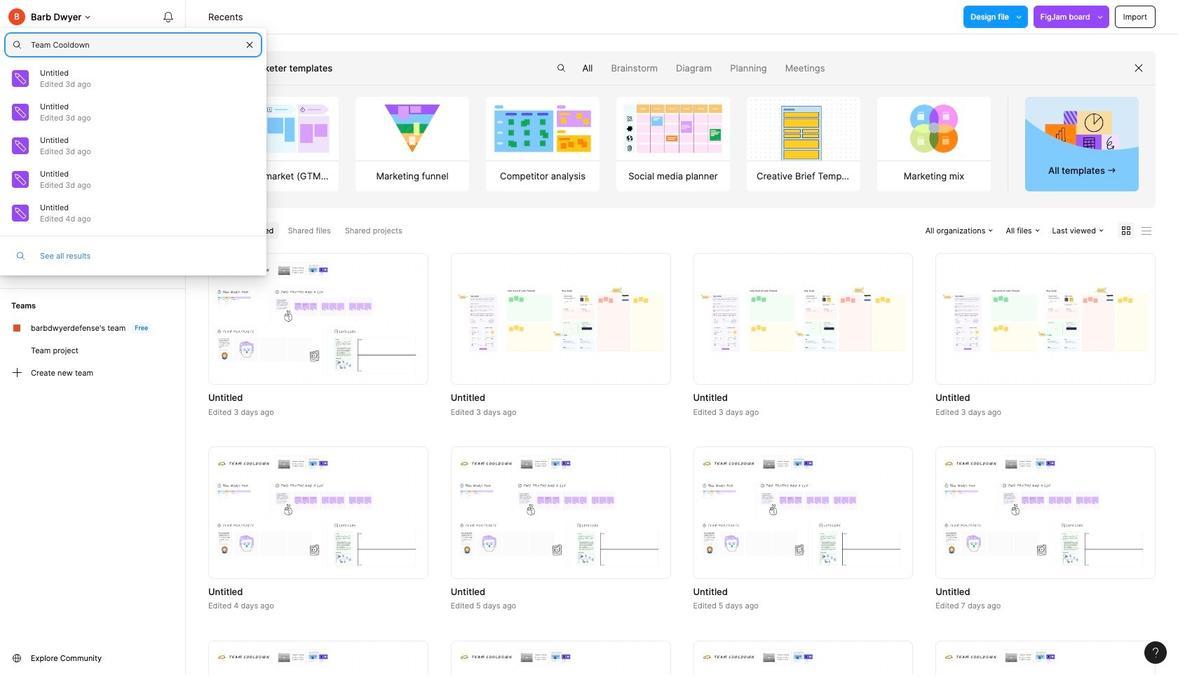 Task type: vqa. For each thing, say whether or not it's contained in the screenshot.
community 16 image
yes



Task type: describe. For each thing, give the bounding box(es) containing it.
see all all templates image
[[1046, 110, 1119, 159]]

0 vertical spatial search 32 image
[[6, 34, 28, 56]]

1 vertical spatial search 32 image
[[9, 245, 32, 267]]

1 vertical spatial search 32 image
[[550, 57, 573, 79]]

recent 16 image
[[11, 67, 22, 79]]

social media planner image
[[617, 97, 730, 160]]

marketing mix image
[[878, 97, 991, 160]]



Task type: locate. For each thing, give the bounding box(es) containing it.
search 32 image up competitor analysis image
[[550, 57, 573, 79]]

creative brief template image
[[740, 97, 868, 160]]

search 32 image
[[6, 34, 28, 56], [550, 57, 573, 79]]

search 32 image
[[6, 34, 28, 56], [9, 245, 32, 267]]

file thumbnail image
[[215, 262, 421, 376], [458, 287, 664, 351], [701, 287, 907, 351], [943, 287, 1149, 351], [215, 456, 421, 570], [458, 456, 664, 570], [701, 456, 907, 570], [943, 456, 1149, 570], [215, 650, 421, 676], [458, 650, 664, 676], [701, 650, 907, 676], [943, 650, 1149, 676]]

go-to-market (gtm) strategy image
[[225, 97, 339, 160]]

1 horizontal spatial search 32 image
[[550, 57, 573, 79]]

x 16 image
[[244, 39, 255, 51]]

0 horizontal spatial search 32 image
[[6, 34, 28, 56]]

Search for anything text field
[[31, 39, 180, 51], [31, 39, 95, 51]]

bell 32 image
[[157, 6, 180, 28]]

competitor analysis image
[[486, 97, 600, 160]]

marketing funnel image
[[356, 97, 469, 160]]

search 32 image up "recent 16" image
[[6, 34, 28, 56]]

page 16 image
[[11, 121, 22, 133]]

community 16 image
[[11, 653, 22, 664]]

0 vertical spatial search 32 image
[[6, 34, 28, 56]]



